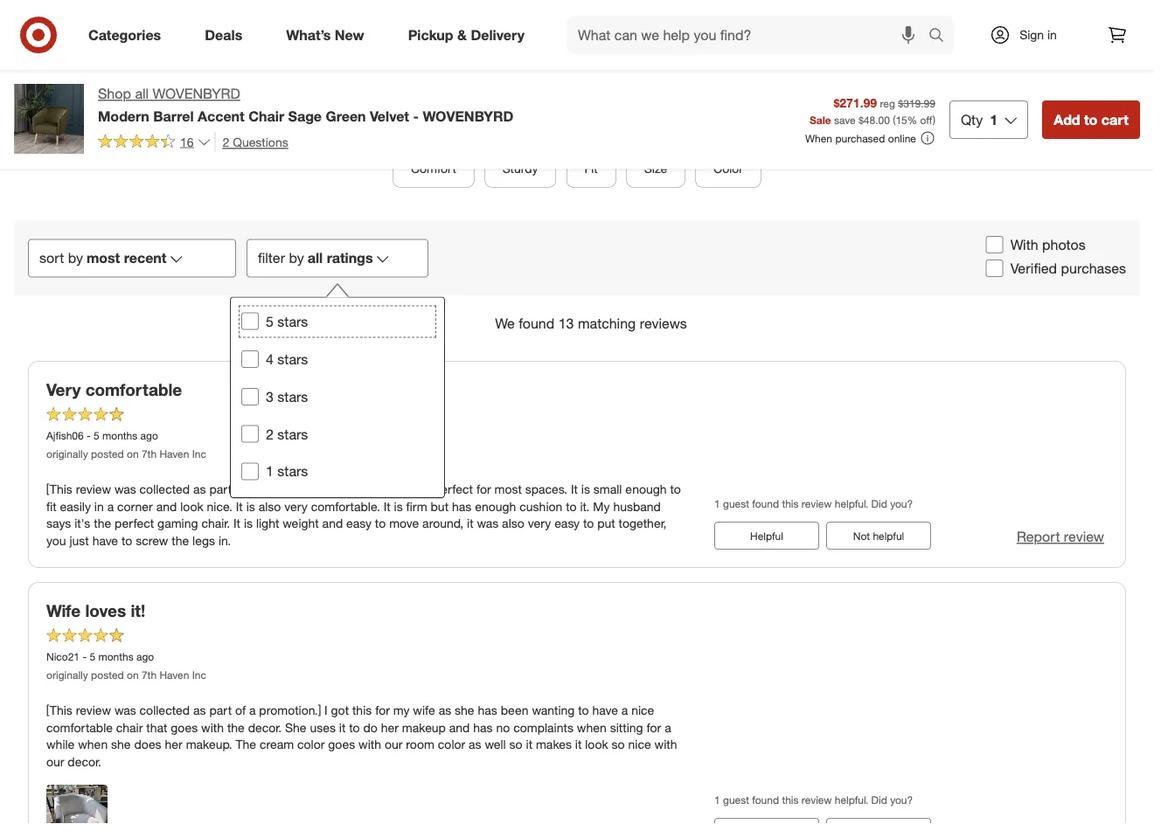 Task type: vqa. For each thing, say whether or not it's contained in the screenshot.
'ADD' related to $259.99
no



Task type: locate. For each thing, give the bounding box(es) containing it.
this for wife loves it!
[[782, 795, 799, 808]]

2 did from the top
[[872, 795, 888, 808]]

1 vertical spatial this
[[352, 703, 372, 718]]

months down very comfortable
[[102, 430, 138, 443]]

all
[[135, 85, 149, 102], [308, 250, 323, 267]]

in right sign
[[1048, 27, 1057, 42]]

3
[[266, 385, 274, 402]]

on for ajfish06
[[127, 448, 139, 461]]

guest review image 1 of 1, zoom in image
[[46, 786, 108, 825]]

have inside [this review was collected as part of a promotion.] this accent chair is perfect for most spaces. it is small enough to fit easily in a corner and look nice. it is also very comfortable. it is firm but has enough cushion to it. my husband says it's the perfect gaming chair. it is light weight and easy to move around, it was also very easy to put together, you just have to screw the legs in.
[[92, 534, 118, 549]]

1 vertical spatial part
[[209, 703, 232, 718]]

2 right the 2 stars checkbox
[[266, 422, 274, 439]]

3 stars from the top
[[278, 385, 308, 402]]

was up does
[[115, 703, 136, 718]]

very up weight
[[284, 499, 308, 515]]

months for ajfish06
[[102, 430, 138, 443]]

-
[[413, 107, 419, 125], [87, 430, 91, 443], [83, 651, 87, 664]]

1 by from the left
[[68, 250, 83, 267]]

goes down uses at the left bottom of page
[[328, 738, 355, 753]]

look
[[180, 499, 203, 515], [585, 738, 609, 753]]

0 vertical spatial has
[[452, 499, 472, 515]]

1 you? from the top
[[890, 498, 913, 511]]

guest for very comfortable
[[723, 498, 750, 511]]

is left light
[[244, 517, 253, 532]]

1 vertical spatial originally
[[46, 670, 88, 683]]

a right sitting
[[665, 720, 671, 736]]

0 vertical spatial have
[[92, 534, 118, 549]]

when
[[577, 720, 607, 736], [78, 738, 108, 753]]

and up gaming
[[156, 499, 177, 515]]

very
[[46, 380, 81, 400]]

1 horizontal spatial by
[[289, 250, 304, 267]]

the up the
[[227, 720, 245, 736]]

1 vertical spatial our
[[46, 755, 64, 771]]

has for wife loves it!
[[473, 720, 493, 736]]

0 vertical spatial 1 guest found this review helpful. did you?
[[715, 498, 913, 511]]

1 stars checkbox
[[241, 460, 259, 477]]

for inside [this review was collected as part of a promotion.] this accent chair is perfect for most spaces. it is small enough to fit easily in a corner and look nice. it is also very comfortable. it is firm but has enough cushion to it. my husband says it's the perfect gaming chair. it is light weight and easy to move around, it was also very easy to put together, you just have to screw the legs in.
[[477, 482, 491, 497]]

2 on from the top
[[127, 670, 139, 683]]

have up sitting
[[593, 703, 618, 718]]

matching
[[578, 315, 636, 332]]

1 horizontal spatial she
[[455, 703, 475, 718]]

write
[[542, 49, 568, 62]]

most
[[87, 250, 120, 267], [495, 482, 522, 497]]

stars right 3
[[278, 385, 308, 402]]

haven for ajfish06 - 5 months ago originally posted on 7th haven inc
[[160, 448, 189, 461]]

1 vertical spatial all
[[308, 250, 323, 267]]

originally for nico21
[[46, 670, 88, 683]]

2 posted from the top
[[91, 670, 124, 683]]

2 7th from the top
[[142, 670, 157, 683]]

enough up husband at the right bottom
[[626, 482, 667, 497]]

purchases
[[1061, 260, 1127, 277]]

0 horizontal spatial goes
[[171, 720, 198, 736]]

2 for 2 stars
[[266, 422, 274, 439]]

qty
[[961, 111, 983, 128]]

posted inside ajfish06 - 5 months ago originally posted on 7th haven inc
[[91, 448, 124, 461]]

1 vertical spatial guest
[[723, 795, 750, 808]]

easy down the cushion
[[555, 517, 580, 532]]

the inside [this review was collected as part of a promotion.] i got this for my wife as she has been wanting to have a nice comfortable chair that goes with the decor. she uses it to do her makeup and has no complaints when sitting for a while when she does her makeup. the cream color goes with our room color as well so it makes it look so nice with our decor.
[[227, 720, 245, 736]]

husband
[[613, 499, 661, 515]]

2 you? from the top
[[890, 795, 913, 808]]

ago inside ajfish06 - 5 months ago originally posted on 7th haven inc
[[140, 430, 158, 443]]

part inside [this review was collected as part of a promotion.] this accent chair is perfect for most spaces. it is small enough to fit easily in a corner and look nice. it is also very comfortable. it is firm but has enough cushion to it. my husband says it's the perfect gaming chair. it is light weight and easy to move around, it was also very easy to put together, you just have to screw the legs in.
[[209, 482, 232, 497]]

7th
[[142, 448, 157, 461], [142, 670, 157, 683]]

accent
[[198, 107, 245, 125]]

[this inside [this review was collected as part of a promotion.] this accent chair is perfect for most spaces. it is small enough to fit easily in a corner and look nice. it is also very comfortable. it is firm but has enough cushion to it. my husband says it's the perfect gaming chair. it is light weight and easy to move around, it was also very easy to put together, you just have to screw the legs in.
[[46, 482, 72, 497]]

qty 1
[[961, 111, 998, 128]]

look inside [this review was collected as part of a promotion.] i got this for my wife as she has been wanting to have a nice comfortable chair that goes with the decor. she uses it to do her makeup and has no complaints when sitting for a while when she does her makeup. the cream color goes with our room color as well so it makes it look so nice with our decor.
[[585, 738, 609, 753]]

did for very comfortable
[[872, 498, 888, 511]]

1 horizontal spatial perfect
[[434, 482, 473, 497]]

easy down comfortable.
[[346, 517, 372, 532]]

collected inside [this review was collected as part of a promotion.] this accent chair is perfect for most spaces. it is small enough to fit easily in a corner and look nice. it is also very comfortable. it is firm but has enough cushion to it. my husband says it's the perfect gaming chair. it is light weight and easy to move around, it was also very easy to put together, you just have to screw the legs in.
[[140, 482, 190, 497]]

2 inside the 2 questions link
[[223, 134, 229, 149]]

look inside [this review was collected as part of a promotion.] this accent chair is perfect for most spaces. it is small enough to fit easily in a corner and look nice. it is also very comfortable. it is firm but has enough cushion to it. my husband says it's the perfect gaming chair. it is light weight and easy to move around, it was also very easy to put together, you just have to screw the legs in.
[[180, 499, 203, 515]]

2 vertical spatial found
[[752, 795, 779, 808]]

collected up that
[[140, 703, 190, 718]]

15
[[896, 113, 908, 126]]

1 collected from the top
[[140, 482, 190, 497]]

by right sort
[[68, 250, 83, 267]]

spaces.
[[525, 482, 568, 497]]

stars up 4 stars
[[278, 310, 308, 327]]

With photos checkbox
[[986, 237, 1004, 254]]

Verified purchases checkbox
[[986, 260, 1004, 278]]

inc for ajfish06 - 5 months ago originally posted on 7th haven inc
[[192, 448, 206, 461]]

0 horizontal spatial color
[[297, 738, 325, 753]]

$271.99
[[834, 95, 877, 110]]

our
[[385, 738, 403, 753], [46, 755, 64, 771]]

comfortable inside [this review was collected as part of a promotion.] i got this for my wife as she has been wanting to have a nice comfortable chair that goes with the decor. she uses it to do her makeup and has no complaints when sitting for a while when she does her makeup. the cream color goes with our room color as well so it makes it look so nice with our decor.
[[46, 720, 113, 736]]

5 right ajfish06
[[94, 430, 99, 443]]

on
[[127, 448, 139, 461], [127, 670, 139, 683]]

1 vertical spatial in
[[94, 499, 104, 515]]

fit
[[585, 161, 598, 176]]

0 vertical spatial all
[[135, 85, 149, 102]]

a right write
[[571, 49, 577, 62]]

1 on from the top
[[127, 448, 139, 461]]

2 of from the top
[[235, 703, 246, 718]]

0 vertical spatial originally
[[46, 448, 88, 461]]

look up gaming
[[180, 499, 203, 515]]

was right around, on the left bottom
[[477, 517, 499, 532]]

has inside [this review was collected as part of a promotion.] this accent chair is perfect for most spaces. it is small enough to fit easily in a corner and look nice. it is also very comfortable. it is firm but has enough cushion to it. my husband says it's the perfect gaming chair. it is light weight and easy to move around, it was also very easy to put together, you just have to screw the legs in.
[[452, 499, 472, 515]]

so
[[510, 738, 523, 753], [612, 738, 625, 753]]

posted
[[91, 448, 124, 461], [91, 670, 124, 683]]

0 horizontal spatial also
[[259, 499, 281, 515]]

of for very comfortable
[[235, 482, 246, 497]]

1 horizontal spatial for
[[477, 482, 491, 497]]

2 originally from the top
[[46, 670, 88, 683]]

nice
[[632, 703, 654, 718], [628, 738, 651, 753]]

was
[[115, 482, 136, 497], [477, 517, 499, 532], [115, 703, 136, 718]]

1 vertical spatial did
[[872, 795, 888, 808]]

she right wife
[[455, 703, 475, 718]]

online
[[888, 132, 917, 145]]

chair inside [this review was collected as part of a promotion.] this accent chair is perfect for most spaces. it is small enough to fit easily in a corner and look nice. it is also very comfortable. it is firm but has enough cushion to it. my husband says it's the perfect gaming chair. it is light weight and easy to move around, it was also very easy to put together, you just have to screw the legs in.
[[391, 482, 418, 497]]

originally inside ajfish06 - 5 months ago originally posted on 7th haven inc
[[46, 448, 88, 461]]

firm
[[406, 499, 427, 515]]

found for very comfortable
[[752, 498, 779, 511]]

of inside [this review was collected as part of a promotion.] this accent chair is perfect for most spaces. it is small enough to fit easily in a corner and look nice. it is also very comfortable. it is firm but has enough cushion to it. my husband says it's the perfect gaming chair. it is light weight and easy to move around, it was also very easy to put together, you just have to screw the legs in.
[[235, 482, 246, 497]]

most left recent
[[87, 250, 120, 267]]

haven inside ajfish06 - 5 months ago originally posted on 7th haven inc
[[160, 448, 189, 461]]

decor. up cream
[[248, 720, 282, 736]]

originally for ajfish06
[[46, 448, 88, 461]]

on for nico21
[[127, 670, 139, 683]]

2 stars from the top
[[278, 347, 308, 364]]

1 horizontal spatial chair
[[391, 482, 418, 497]]

2 1 guest found this review helpful. did you? from the top
[[715, 795, 913, 808]]

complaints
[[514, 720, 574, 736]]

stars down 2 stars
[[278, 460, 308, 477]]

all inside shop all wovenbyrd modern barrel accent chair sage green velvet - wovenbyrd
[[135, 85, 149, 102]]

0 horizontal spatial decor.
[[68, 755, 101, 771]]

2 promotion.] from the top
[[259, 703, 321, 718]]

1 vertical spatial have
[[593, 703, 618, 718]]

related
[[575, 110, 630, 130]]

stars for 2 stars
[[278, 422, 308, 439]]

all left ratings
[[308, 250, 323, 267]]

originally inside "nico21 - 5 months ago originally posted on 7th haven inc"
[[46, 670, 88, 683]]

have right 'just' on the left bottom
[[92, 534, 118, 549]]

with
[[201, 720, 224, 736], [359, 738, 381, 753], [655, 738, 677, 753]]

the down gaming
[[172, 534, 189, 549]]

by
[[68, 250, 83, 267], [289, 250, 304, 267]]

posted inside "nico21 - 5 months ago originally posted on 7th haven inc"
[[91, 670, 124, 683]]

1 guest from the top
[[723, 498, 750, 511]]

5 right 'nico21' at the bottom
[[90, 651, 95, 664]]

1 helpful. from the top
[[835, 498, 869, 511]]

review
[[580, 49, 612, 62], [76, 482, 111, 497], [802, 498, 832, 511], [1064, 529, 1105, 546], [76, 703, 111, 718], [802, 795, 832, 808]]

put
[[598, 517, 615, 532]]

on inside ajfish06 - 5 months ago originally posted on 7th haven inc
[[127, 448, 139, 461]]

as up makeup.
[[193, 703, 206, 718]]

haven up gaming
[[160, 448, 189, 461]]

2 vertical spatial has
[[473, 720, 493, 736]]

1 vertical spatial 1 guest found this review helpful. did you?
[[715, 795, 913, 808]]

2 horizontal spatial the
[[227, 720, 245, 736]]

2 part from the top
[[209, 703, 232, 718]]

originally
[[46, 448, 88, 461], [46, 670, 88, 683]]

2 down accent
[[223, 134, 229, 149]]

size button
[[626, 150, 685, 188]]

16
[[180, 134, 194, 149]]

ago
[[140, 430, 158, 443], [136, 651, 154, 664]]

0 vertical spatial inc
[[192, 448, 206, 461]]

nice down sitting
[[628, 738, 651, 753]]

7th inside "nico21 - 5 months ago originally posted on 7th haven inc"
[[142, 670, 157, 683]]

1 easy from the left
[[346, 517, 372, 532]]

and down comfortable.
[[322, 517, 343, 532]]

2 vertical spatial the
[[227, 720, 245, 736]]

5 inside ajfish06 - 5 months ago originally posted on 7th haven inc
[[94, 430, 99, 443]]

in
[[1048, 27, 1057, 42], [94, 499, 104, 515]]

0 horizontal spatial in
[[94, 499, 104, 515]]

1 did from the top
[[872, 498, 888, 511]]

found
[[519, 315, 555, 332], [752, 498, 779, 511], [752, 795, 779, 808]]

sign in
[[1020, 27, 1057, 42]]

promotion.] inside [this review was collected as part of a promotion.] this accent chair is perfect for most spaces. it is small enough to fit easily in a corner and look nice. it is also very comfortable. it is firm but has enough cushion to it. my husband says it's the perfect gaming chair. it is light weight and easy to move around, it was also very easy to put together, you just have to screw the legs in.
[[259, 482, 321, 497]]

5 stars from the top
[[278, 460, 308, 477]]

1 [this from the top
[[46, 482, 72, 497]]

was for very comfortable
[[115, 482, 136, 497]]

wovenbyrd up comfort
[[423, 107, 514, 125]]

goes right that
[[171, 720, 198, 736]]

sale
[[810, 113, 831, 126]]

corner
[[117, 499, 153, 515]]

got
[[331, 703, 349, 718]]

when right while
[[78, 738, 108, 753]]

posted for ajfish06
[[91, 448, 124, 461]]

perfect
[[434, 482, 473, 497], [115, 517, 154, 532]]

has
[[452, 499, 472, 515], [478, 703, 497, 718], [473, 720, 493, 736]]

1 7th from the top
[[142, 448, 157, 461]]

0 vertical spatial helpful.
[[835, 498, 869, 511]]

1 vertical spatial posted
[[91, 670, 124, 683]]

our down while
[[46, 755, 64, 771]]

very comfortable
[[46, 380, 182, 400]]

easily
[[60, 499, 91, 515]]

it right around, on the left bottom
[[467, 517, 474, 532]]

0 vertical spatial -
[[413, 107, 419, 125]]

it
[[571, 482, 578, 497], [236, 499, 243, 515], [384, 499, 391, 515], [233, 517, 241, 532]]

ago inside "nico21 - 5 months ago originally posted on 7th haven inc"
[[136, 651, 154, 664]]

around,
[[423, 517, 464, 532]]

found for wife loves it!
[[752, 795, 779, 808]]

on inside "nico21 - 5 months ago originally posted on 7th haven inc"
[[127, 670, 139, 683]]

1 horizontal spatial in
[[1048, 27, 1057, 42]]

- inside ajfish06 - 5 months ago originally posted on 7th haven inc
[[87, 430, 91, 443]]

her right do
[[381, 720, 399, 736]]

1 originally from the top
[[46, 448, 88, 461]]

7th inside ajfish06 - 5 months ago originally posted on 7th haven inc
[[142, 448, 157, 461]]

haven for nico21 - 5 months ago originally posted on 7th haven inc
[[160, 670, 189, 683]]

color right room
[[438, 738, 465, 753]]

promotion.] inside [this review was collected as part of a promotion.] i got this for my wife as she has been wanting to have a nice comfortable chair that goes with the decor. she uses it to do her makeup and has no complaints when sitting for a while when she does her makeup. the cream color goes with our room color as well so it makes it look so nice with our decor.
[[259, 703, 321, 718]]

0 vertical spatial did
[[872, 498, 888, 511]]

in.
[[219, 534, 231, 549]]

inc left 1 stars "option"
[[192, 448, 206, 461]]

ago down it!
[[136, 651, 154, 664]]

- right 'nico21' at the bottom
[[83, 651, 87, 664]]

0 vertical spatial for
[[477, 482, 491, 497]]

ago down very comfortable
[[140, 430, 158, 443]]

was for wife loves it!
[[115, 703, 136, 718]]

delivery
[[471, 26, 525, 43]]

in right easily
[[94, 499, 104, 515]]

has for very comfortable
[[452, 499, 472, 515]]

0 vertical spatial most
[[87, 250, 120, 267]]

chair
[[391, 482, 418, 497], [116, 720, 143, 736]]

1 vertical spatial 5
[[94, 430, 99, 443]]

stars for 4 stars
[[278, 347, 308, 364]]

months inside ajfish06 - 5 months ago originally posted on 7th haven inc
[[102, 430, 138, 443]]

months inside "nico21 - 5 months ago originally posted on 7th haven inc"
[[98, 651, 134, 664]]

0 horizontal spatial very
[[284, 499, 308, 515]]

1 vertical spatial when
[[78, 738, 108, 753]]

2 vertical spatial this
[[782, 795, 799, 808]]

ago for ajfish06 - 5 months ago originally posted on 7th haven inc
[[140, 430, 158, 443]]

1 vertical spatial chair
[[116, 720, 143, 736]]

promotion.]
[[259, 482, 321, 497], [259, 703, 321, 718]]

wovenbyrd
[[153, 85, 240, 102], [423, 107, 514, 125]]

1 vertical spatial on
[[127, 670, 139, 683]]

0 horizontal spatial so
[[510, 738, 523, 753]]

1 vertical spatial of
[[235, 703, 246, 718]]

promotion.] up she
[[259, 703, 321, 718]]

perfect down "corner"
[[115, 517, 154, 532]]

by right filter
[[289, 250, 304, 267]]

0 vertical spatial enough
[[626, 482, 667, 497]]

5 for ajfish06 - 5 months ago originally posted on 7th haven inc
[[94, 430, 99, 443]]

1 inc from the top
[[192, 448, 206, 461]]

0 vertical spatial in
[[1048, 27, 1057, 42]]

cushion
[[520, 499, 563, 515]]

months down loves
[[98, 651, 134, 664]]

1 guest found this review helpful. did you? for very comfortable
[[715, 498, 913, 511]]

2 easy from the left
[[555, 517, 580, 532]]

haven up that
[[160, 670, 189, 683]]

1 part from the top
[[209, 482, 232, 497]]

comfortable up while
[[46, 720, 113, 736]]

part
[[209, 482, 232, 497], [209, 703, 232, 718]]

sign in link
[[975, 16, 1085, 54]]

color down uses at the left bottom of page
[[297, 738, 325, 753]]

review inside [this review was collected as part of a promotion.] this accent chair is perfect for most spaces. it is small enough to fit easily in a corner and look nice. it is also very comfortable. it is firm but has enough cushion to it. my husband says it's the perfect gaming chair. it is light weight and easy to move around, it was also very easy to put together, you just have to screw the legs in.
[[76, 482, 111, 497]]

what's
[[286, 26, 331, 43]]

1 1 guest found this review helpful. did you? from the top
[[715, 498, 913, 511]]

part up makeup.
[[209, 703, 232, 718]]

4 stars from the top
[[278, 422, 308, 439]]

not
[[853, 530, 870, 543]]

0 vertical spatial [this
[[46, 482, 72, 497]]

0 horizontal spatial when
[[78, 738, 108, 753]]

inc inside "nico21 - 5 months ago originally posted on 7th haven inc"
[[192, 670, 206, 683]]

1 stars from the top
[[278, 310, 308, 327]]

the right 'it's'
[[94, 517, 111, 532]]

a up the
[[249, 703, 256, 718]]

[this up "fit"
[[46, 482, 72, 497]]

0 vertical spatial look
[[180, 499, 203, 515]]

1 promotion.] from the top
[[259, 482, 321, 497]]

1 vertical spatial she
[[111, 738, 131, 753]]

stars for 3 stars
[[278, 385, 308, 402]]

7th for ajfish06 - 5 months ago originally posted on 7th haven inc
[[142, 448, 157, 461]]

comfortable up ajfish06 - 5 months ago originally posted on 7th haven inc
[[85, 380, 182, 400]]

4
[[266, 347, 274, 364]]

it down got
[[339, 720, 346, 736]]

perfect up but
[[434, 482, 473, 497]]

1 horizontal spatial wovenbyrd
[[423, 107, 514, 125]]

What can we help you find? suggestions appear below search field
[[568, 16, 933, 54]]

to inside add to cart button
[[1085, 111, 1098, 128]]

0 horizontal spatial perfect
[[115, 517, 154, 532]]

comfort
[[411, 161, 456, 176]]

0 horizontal spatial easy
[[346, 517, 372, 532]]

1 horizontal spatial her
[[381, 720, 399, 736]]

1 horizontal spatial color
[[438, 738, 465, 753]]

you? for very comfortable
[[890, 498, 913, 511]]

it right makes
[[575, 738, 582, 753]]

so down sitting
[[612, 738, 625, 753]]

part up nice.
[[209, 482, 232, 497]]

1 horizontal spatial most
[[495, 482, 522, 497]]

- for ajfish06 - 5 months ago originally posted on 7th haven inc
[[87, 430, 91, 443]]

1 vertical spatial comfortable
[[46, 720, 113, 736]]

categories
[[88, 26, 161, 43]]

ago for nico21 - 5 months ago originally posted on 7th haven inc
[[136, 651, 154, 664]]

1 vertical spatial inc
[[192, 670, 206, 683]]

stars down 3 stars
[[278, 422, 308, 439]]

enough left the cushion
[[475, 499, 516, 515]]

0 vertical spatial collected
[[140, 482, 190, 497]]

0 vertical spatial of
[[235, 482, 246, 497]]

2 haven from the top
[[160, 670, 189, 683]]

is left firm in the left bottom of the page
[[394, 499, 403, 515]]

3 stars checkbox
[[241, 385, 259, 402]]

1 vertical spatial very
[[528, 517, 551, 532]]

by for filter by
[[289, 250, 304, 267]]

legs
[[193, 534, 215, 549]]

of
[[235, 482, 246, 497], [235, 703, 246, 718]]

move
[[389, 517, 419, 532]]

as inside [this review was collected as part of a promotion.] this accent chair is perfect for most spaces. it is small enough to fit easily in a corner and look nice. it is also very comfortable. it is firm but has enough cushion to it. my husband says it's the perfect gaming chair. it is light weight and easy to move around, it was also very easy to put together, you just have to screw the legs in.
[[193, 482, 206, 497]]

of down 1 stars "option"
[[235, 482, 246, 497]]

1 vertical spatial 7th
[[142, 670, 157, 683]]

2 collected from the top
[[140, 703, 190, 718]]

it right "chair."
[[233, 517, 241, 532]]

7th up "corner"
[[142, 448, 157, 461]]

what's new
[[286, 26, 364, 43]]

0 vertical spatial the
[[94, 517, 111, 532]]

with
[[1011, 237, 1039, 254]]

2 color from the left
[[438, 738, 465, 753]]

0 horizontal spatial look
[[180, 499, 203, 515]]

0 horizontal spatial the
[[94, 517, 111, 532]]

wife
[[413, 703, 435, 718]]

months
[[102, 430, 138, 443], [98, 651, 134, 664]]

2 inc from the top
[[192, 670, 206, 683]]

sturdy button
[[485, 150, 556, 188]]

our left room
[[385, 738, 403, 753]]

0 vertical spatial 7th
[[142, 448, 157, 461]]

guest for wife loves it!
[[723, 795, 750, 808]]

2 [this from the top
[[46, 703, 72, 718]]

her down that
[[165, 738, 183, 753]]

1 vertical spatial collected
[[140, 703, 190, 718]]

2 horizontal spatial with
[[655, 738, 677, 753]]

chair up does
[[116, 720, 143, 736]]

pickup
[[408, 26, 454, 43]]

0 vertical spatial perfect
[[434, 482, 473, 497]]

very down the cushion
[[528, 517, 551, 532]]

2 guest from the top
[[723, 795, 750, 808]]

1 vertical spatial months
[[98, 651, 134, 664]]

when left sitting
[[577, 720, 607, 736]]

decor. down while
[[68, 755, 101, 771]]

0 vertical spatial haven
[[160, 448, 189, 461]]

has left no
[[473, 720, 493, 736]]

says
[[46, 517, 71, 532]]

0 vertical spatial ago
[[140, 430, 158, 443]]

1 horizontal spatial goes
[[328, 738, 355, 753]]

1 horizontal spatial 2
[[266, 422, 274, 439]]

1 posted from the top
[[91, 448, 124, 461]]

1 haven from the top
[[160, 448, 189, 461]]

so right the well
[[510, 738, 523, 753]]

for left spaces.
[[477, 482, 491, 497]]

0 vertical spatial guest
[[723, 498, 750, 511]]

collected inside [this review was collected as part of a promotion.] i got this for my wife as she has been wanting to have a nice comfortable chair that goes with the decor. she uses it to do her makeup and has no complaints when sitting for a while when she does her makeup. the cream color goes with our room color as well so it makes it look so nice with our decor.
[[140, 703, 190, 718]]

for left my on the bottom
[[375, 703, 390, 718]]

5 inside "nico21 - 5 months ago originally posted on 7th haven inc"
[[90, 651, 95, 664]]

5 right "5 stars" checkbox
[[266, 310, 274, 327]]

- inside "nico21 - 5 months ago originally posted on 7th haven inc"
[[83, 651, 87, 664]]

to right small
[[670, 482, 681, 497]]

of for wife loves it!
[[235, 703, 246, 718]]

goes
[[171, 720, 198, 736], [328, 738, 355, 753]]

1 vertical spatial also
[[502, 517, 525, 532]]

5 for nico21 - 5 months ago originally posted on 7th haven inc
[[90, 651, 95, 664]]

it's
[[75, 517, 90, 532]]

2 horizontal spatial for
[[647, 720, 661, 736]]

2 for 2 questions
[[223, 134, 229, 149]]

color
[[297, 738, 325, 753], [438, 738, 465, 753]]

helpful button
[[715, 523, 820, 551]]

haven inside "nico21 - 5 months ago originally posted on 7th haven inc"
[[160, 670, 189, 683]]

uses
[[310, 720, 336, 736]]

7th for nico21 - 5 months ago originally posted on 7th haven inc
[[142, 670, 157, 683]]

promotion.] down 1 stars
[[259, 482, 321, 497]]

2 helpful. from the top
[[835, 795, 869, 808]]

reviews
[[504, 110, 570, 130]]

1 of from the top
[[235, 482, 246, 497]]

to left do
[[349, 720, 360, 736]]

nice up sitting
[[632, 703, 654, 718]]

0 horizontal spatial chair
[[116, 720, 143, 736]]

inc inside ajfish06 - 5 months ago originally posted on 7th haven inc
[[192, 448, 206, 461]]

posted up "corner"
[[91, 448, 124, 461]]

[this for very
[[46, 482, 72, 497]]

part for very comfortable
[[209, 482, 232, 497]]

promotion.] for very comfortable
[[259, 482, 321, 497]]

0 vertical spatial posted
[[91, 448, 124, 461]]

a left "corner"
[[107, 499, 114, 515]]

2 questions link
[[215, 132, 288, 152]]

0 vertical spatial also
[[259, 499, 281, 515]]

1 color from the left
[[297, 738, 325, 753]]

as up "chair."
[[193, 482, 206, 497]]

guest
[[723, 498, 750, 511], [723, 795, 750, 808]]

originally down ajfish06
[[46, 448, 88, 461]]

2 horizontal spatial and
[[449, 720, 470, 736]]

shop all wovenbyrd modern barrel accent chair sage green velvet - wovenbyrd
[[98, 85, 514, 125]]

0 horizontal spatial most
[[87, 250, 120, 267]]

of inside [this review was collected as part of a promotion.] i got this for my wife as she has been wanting to have a nice comfortable chair that goes with the decor. she uses it to do her makeup and has no complaints when sitting for a while when she does her makeup. the cream color goes with our room color as well so it makes it look so nice with our decor.
[[235, 703, 246, 718]]

[this inside [this review was collected as part of a promotion.] i got this for my wife as she has been wanting to have a nice comfortable chair that goes with the decor. she uses it to do her makeup and has no complaints when sitting for a while when she does her makeup. the cream color goes with our room color as well so it makes it look so nice with our decor.
[[46, 703, 72, 718]]

part inside [this review was collected as part of a promotion.] i got this for my wife as she has been wanting to have a nice comfortable chair that goes with the decor. she uses it to do her makeup and has no complaints when sitting for a while when she does her makeup. the cream color goes with our room color as well so it makes it look so nice with our decor.
[[209, 703, 232, 718]]

2 by from the left
[[289, 250, 304, 267]]

while
[[46, 738, 75, 753]]

originally down 'nico21' at the bottom
[[46, 670, 88, 683]]

was inside [this review was collected as part of a promotion.] i got this for my wife as she has been wanting to have a nice comfortable chair that goes with the decor. she uses it to do her makeup and has no complaints when sitting for a while when she does her makeup. the cream color goes with our room color as well so it makes it look so nice with our decor.
[[115, 703, 136, 718]]

0 vertical spatial months
[[102, 430, 138, 443]]

all right shop
[[135, 85, 149, 102]]



Task type: describe. For each thing, give the bounding box(es) containing it.
categories link
[[73, 16, 183, 54]]

stars for 5 stars
[[278, 310, 308, 327]]

gaming
[[158, 517, 198, 532]]

4 stars
[[266, 347, 308, 364]]

collected for wife loves it!
[[140, 703, 190, 718]]

that
[[146, 720, 167, 736]]

part for wife loves it!
[[209, 703, 232, 718]]

[this review was collected as part of a promotion.] this accent chair is perfect for most spaces. it is small enough to fit easily in a corner and look nice. it is also very comfortable. it is firm but has enough cushion to it. my husband says it's the perfect gaming chair. it is light weight and easy to move around, it was also very easy to put together, you just have to screw the legs in.
[[46, 482, 681, 549]]

)
[[933, 113, 936, 126]]

have inside [this review was collected as part of a promotion.] i got this for my wife as she has been wanting to have a nice comfortable chair that goes with the decor. she uses it to do her makeup and has no complaints when sitting for a while when she does her makeup. the cream color goes with our room color as well so it makes it look so nice with our decor.
[[593, 703, 618, 718]]

a inside button
[[571, 49, 577, 62]]

together,
[[619, 517, 667, 532]]

and inside [this review was collected as part of a promotion.] i got this for my wife as she has been wanting to have a nice comfortable chair that goes with the decor. she uses it to do her makeup and has no complaints when sitting for a while when she does her makeup. the cream color goes with our room color as well so it makes it look so nice with our decor.
[[449, 720, 470, 736]]

(
[[893, 113, 896, 126]]

accent
[[351, 482, 388, 497]]

makeup.
[[186, 738, 232, 753]]

0 vertical spatial found
[[519, 315, 555, 332]]

sitting
[[610, 720, 643, 736]]

0 vertical spatial when
[[577, 720, 607, 736]]

1 horizontal spatial very
[[528, 517, 551, 532]]

chair inside [this review was collected as part of a promotion.] i got this for my wife as she has been wanting to have a nice comfortable chair that goes with the decor. she uses it to do her makeup and has no complaints when sitting for a while when she does her makeup. the cream color goes with our room color as well so it makes it look so nice with our decor.
[[116, 720, 143, 736]]

report review button
[[1017, 528, 1105, 548]]

0 vertical spatial 5
[[266, 310, 274, 327]]

1 so from the left
[[510, 738, 523, 753]]

2 stars checkbox
[[241, 422, 259, 440]]

not helpful
[[853, 530, 905, 543]]

image of modern barrel accent chair sage green velvet - wovenbyrd image
[[14, 84, 84, 154]]

barrel
[[153, 107, 194, 125]]

purchased
[[836, 132, 886, 145]]

1 vertical spatial her
[[165, 738, 183, 753]]

it right nice.
[[236, 499, 243, 515]]

to right related
[[635, 110, 650, 130]]

sturdy
[[503, 161, 538, 176]]

it right spaces.
[[571, 482, 578, 497]]

is up firm in the left bottom of the page
[[421, 482, 430, 497]]

comfort button
[[393, 150, 474, 188]]

1 horizontal spatial our
[[385, 738, 403, 753]]

sort by most recent
[[39, 250, 167, 267]]

1 horizontal spatial decor.
[[248, 720, 282, 736]]

we found 13 matching reviews
[[495, 315, 687, 332]]

wanting
[[532, 703, 575, 718]]

new
[[335, 26, 364, 43]]

helpful. for very comfortable
[[835, 498, 869, 511]]

1 vertical spatial perfect
[[115, 517, 154, 532]]

sign
[[1020, 27, 1044, 42]]

filter
[[258, 250, 285, 267]]

size
[[644, 161, 667, 176]]

to right the wanting
[[578, 703, 589, 718]]

with photos
[[1011, 237, 1086, 254]]

weight
[[283, 517, 319, 532]]

as left the well
[[469, 738, 482, 753]]

no
[[496, 720, 510, 736]]

my
[[593, 499, 610, 515]]

to left put
[[583, 517, 594, 532]]

$271.99 reg $319.99 sale save $ 48.00 ( 15 % off )
[[810, 95, 936, 126]]

is right nice.
[[246, 499, 255, 515]]

0 vertical spatial she
[[455, 703, 475, 718]]

light
[[256, 517, 279, 532]]

- inside shop all wovenbyrd modern barrel accent chair sage green velvet - wovenbyrd
[[413, 107, 419, 125]]

0 vertical spatial nice
[[632, 703, 654, 718]]

1 vertical spatial nice
[[628, 738, 651, 753]]

helpful. for wife loves it!
[[835, 795, 869, 808]]

deals link
[[190, 16, 264, 54]]

it.
[[580, 499, 590, 515]]

[this review was collected as part of a promotion.] i got this for my wife as she has been wanting to have a nice comfortable chair that goes with the decor. she uses it to do her makeup and has no complaints when sitting for a while when she does her makeup. the cream color goes with our room color as well so it makes it look so nice with our decor.
[[46, 703, 677, 771]]

1 horizontal spatial with
[[359, 738, 381, 753]]

write a review
[[542, 49, 612, 62]]

loves
[[85, 602, 126, 622]]

save
[[834, 113, 856, 126]]

helpful
[[751, 530, 784, 543]]

did for wife loves it!
[[872, 795, 888, 808]]

5 stars checkbox
[[241, 310, 259, 327]]

nice.
[[207, 499, 232, 515]]

it!
[[131, 602, 145, 622]]

1 vertical spatial decor.
[[68, 755, 101, 771]]

posted for nico21
[[91, 670, 124, 683]]

0 vertical spatial goes
[[171, 720, 198, 736]]

to left it.
[[566, 499, 577, 515]]

you
[[46, 534, 66, 549]]

1 stars
[[266, 460, 308, 477]]

ratings
[[327, 250, 373, 267]]

0 horizontal spatial wovenbyrd
[[153, 85, 240, 102]]

4 stars checkbox
[[241, 347, 259, 365]]

to left move
[[375, 517, 386, 532]]

you? for wife loves it!
[[890, 795, 913, 808]]

2 so from the left
[[612, 738, 625, 753]]

not helpful button
[[827, 523, 931, 551]]

fit
[[46, 499, 57, 515]]

[this for wife
[[46, 703, 72, 718]]

photos
[[1043, 237, 1086, 254]]

reviews related to
[[504, 110, 650, 130]]

- for nico21 - 5 months ago originally posted on 7th haven inc
[[83, 651, 87, 664]]

promotion.] for wife loves it!
[[259, 703, 321, 718]]

a up sitting
[[622, 703, 628, 718]]

this inside [this review was collected as part of a promotion.] i got this for my wife as she has been wanting to have a nice comfortable chair that goes with the decor. she uses it to do her makeup and has no complaints when sitting for a while when she does her makeup. the cream color goes with our room color as well so it makes it look so nice with our decor.
[[352, 703, 372, 718]]

1 guest found this review helpful. did you? for wife loves it!
[[715, 795, 913, 808]]

chair
[[249, 107, 284, 125]]

ajfish06 - 5 months ago originally posted on 7th haven inc
[[46, 430, 206, 461]]

it inside [this review was collected as part of a promotion.] this accent chair is perfect for most spaces. it is small enough to fit easily in a corner and look nice. it is also very comfortable. it is firm but has enough cushion to it. my husband says it's the perfect gaming chair. it is light weight and easy to move around, it was also very easy to put together, you just have to screw the legs in.
[[467, 517, 474, 532]]

review inside [this review was collected as part of a promotion.] i got this for my wife as she has been wanting to have a nice comfortable chair that goes with the decor. she uses it to do her makeup and has no complaints when sitting for a while when she does her makeup. the cream color goes with our room color as well so it makes it look so nice with our decor.
[[76, 703, 111, 718]]

report review
[[1017, 529, 1105, 546]]

is up it.
[[581, 482, 590, 497]]

pickup & delivery link
[[393, 16, 547, 54]]

1 vertical spatial goes
[[328, 738, 355, 753]]

the
[[236, 738, 256, 753]]

wife
[[46, 602, 81, 622]]

5 stars
[[266, 310, 308, 327]]

by for sort by
[[68, 250, 83, 267]]

1 horizontal spatial and
[[322, 517, 343, 532]]

what's new link
[[271, 16, 386, 54]]

collected for very comfortable
[[140, 482, 190, 497]]

it down complaints
[[526, 738, 533, 753]]

1 horizontal spatial the
[[172, 534, 189, 549]]

1 vertical spatial has
[[478, 703, 497, 718]]

recent
[[124, 250, 167, 267]]

1 vertical spatial enough
[[475, 499, 516, 515]]

nico21
[[46, 651, 80, 664]]

screw
[[136, 534, 168, 549]]

in inside [this review was collected as part of a promotion.] this accent chair is perfect for most spaces. it is small enough to fit easily in a corner and look nice. it is also very comfortable. it is firm but has enough cushion to it. my husband says it's the perfect gaming chair. it is light weight and easy to move around, it was also very easy to put together, you just have to screw the legs in.
[[94, 499, 104, 515]]

1 vertical spatial was
[[477, 517, 499, 532]]

makeup
[[402, 720, 446, 736]]

off
[[921, 113, 933, 126]]

3 stars
[[266, 385, 308, 402]]

verified purchases
[[1011, 260, 1127, 277]]

0 horizontal spatial our
[[46, 755, 64, 771]]

when
[[805, 132, 833, 145]]

sage
[[288, 107, 322, 125]]

to left screw
[[122, 534, 132, 549]]

inc for nico21 - 5 months ago originally posted on 7th haven inc
[[192, 670, 206, 683]]

add to cart button
[[1043, 100, 1141, 139]]

wife loves it!
[[46, 602, 145, 622]]

i
[[325, 703, 328, 718]]

modern
[[98, 107, 149, 125]]

it up move
[[384, 499, 391, 515]]

most inside [this review was collected as part of a promotion.] this accent chair is perfect for most spaces. it is small enough to fit easily in a corner and look nice. it is also very comfortable. it is firm but has enough cushion to it. my husband says it's the perfect gaming chair. it is light weight and easy to move around, it was also very easy to put together, you just have to screw the legs in.
[[495, 482, 522, 497]]

stars for 1 stars
[[278, 460, 308, 477]]

0 vertical spatial comfortable
[[85, 380, 182, 400]]

a down 1 stars "option"
[[249, 482, 256, 497]]

0 vertical spatial very
[[284, 499, 308, 515]]

ajfish06
[[46, 430, 84, 443]]

sort
[[39, 250, 64, 267]]

months for nico21
[[98, 651, 134, 664]]

search button
[[921, 16, 963, 58]]

do
[[363, 720, 378, 736]]

0 vertical spatial and
[[156, 499, 177, 515]]

this
[[325, 482, 347, 497]]

16 link
[[98, 132, 211, 153]]

reviews
[[640, 315, 687, 332]]

0 horizontal spatial with
[[201, 720, 224, 736]]

pickup & delivery
[[408, 26, 525, 43]]

as right wife
[[439, 703, 451, 718]]

this for very comfortable
[[782, 498, 799, 511]]

0 horizontal spatial she
[[111, 738, 131, 753]]

0 horizontal spatial for
[[375, 703, 390, 718]]



